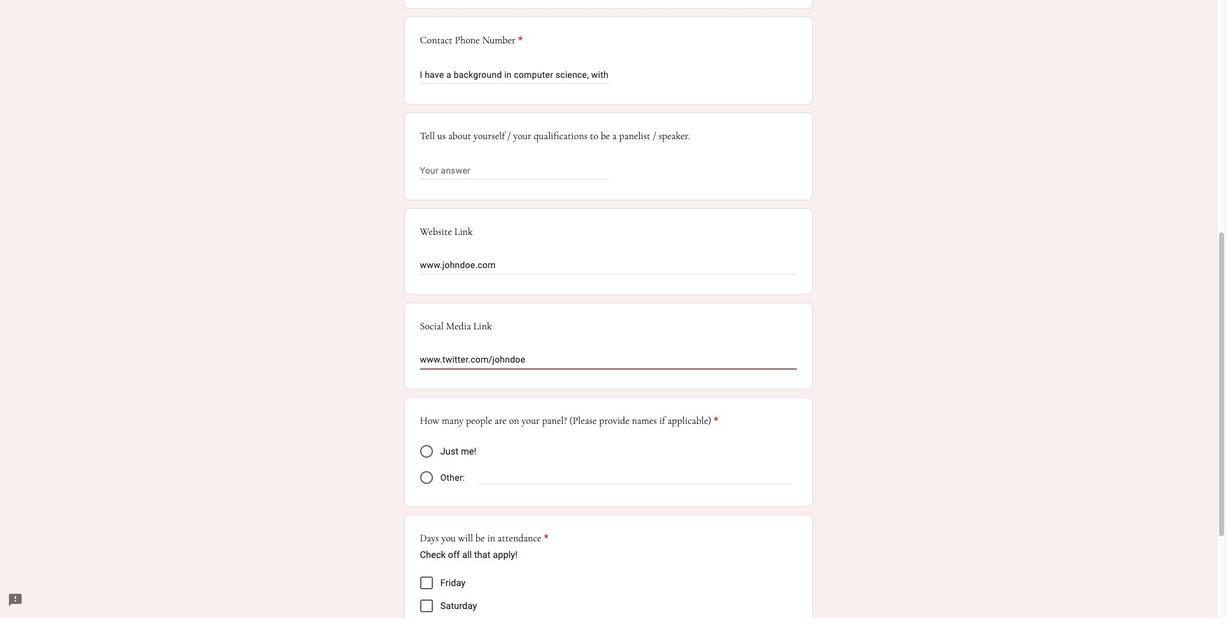 Task type: describe. For each thing, give the bounding box(es) containing it.
1 heading from the top
[[420, 33, 523, 48]]

3 heading from the top
[[420, 531, 549, 546]]

saturday image
[[421, 601, 431, 611]]

required question element for first heading from the top
[[516, 33, 523, 48]]

Other response text field
[[478, 470, 792, 484]]

2 heading from the top
[[420, 413, 718, 429]]

required question element for 3rd heading from the top
[[541, 531, 549, 546]]



Task type: vqa. For each thing, say whether or not it's contained in the screenshot.
saturday option
yes



Task type: locate. For each thing, give the bounding box(es) containing it.
just me! image
[[420, 445, 433, 458]]

Saturday checkbox
[[420, 600, 433, 613]]

None text field
[[420, 259, 797, 274]]

Just me! radio
[[420, 445, 433, 458]]

heading
[[420, 33, 523, 48], [420, 413, 718, 429], [420, 531, 549, 546]]

required question element
[[516, 33, 523, 48], [711, 413, 718, 429], [541, 531, 549, 546]]

report a problem to google image
[[8, 593, 23, 608]]

Friday checkbox
[[420, 577, 433, 590]]

2 vertical spatial heading
[[420, 531, 549, 546]]

2 vertical spatial required question element
[[541, 531, 549, 546]]

list
[[420, 572, 797, 618]]

1 vertical spatial required question element
[[711, 413, 718, 429]]

1 vertical spatial heading
[[420, 413, 718, 429]]

0 vertical spatial required question element
[[516, 33, 523, 48]]

friday image
[[421, 578, 431, 588]]

1 horizontal spatial required question element
[[541, 531, 549, 546]]

0 vertical spatial heading
[[420, 33, 523, 48]]

0 horizontal spatial required question element
[[516, 33, 523, 48]]

required question element for 2nd heading from the bottom of the page
[[711, 413, 718, 429]]

2 horizontal spatial required question element
[[711, 413, 718, 429]]

None text field
[[420, 67, 608, 83], [420, 163, 608, 178], [420, 353, 797, 369], [420, 67, 608, 83], [420, 163, 608, 178], [420, 353, 797, 369]]

None radio
[[420, 472, 433, 484]]



